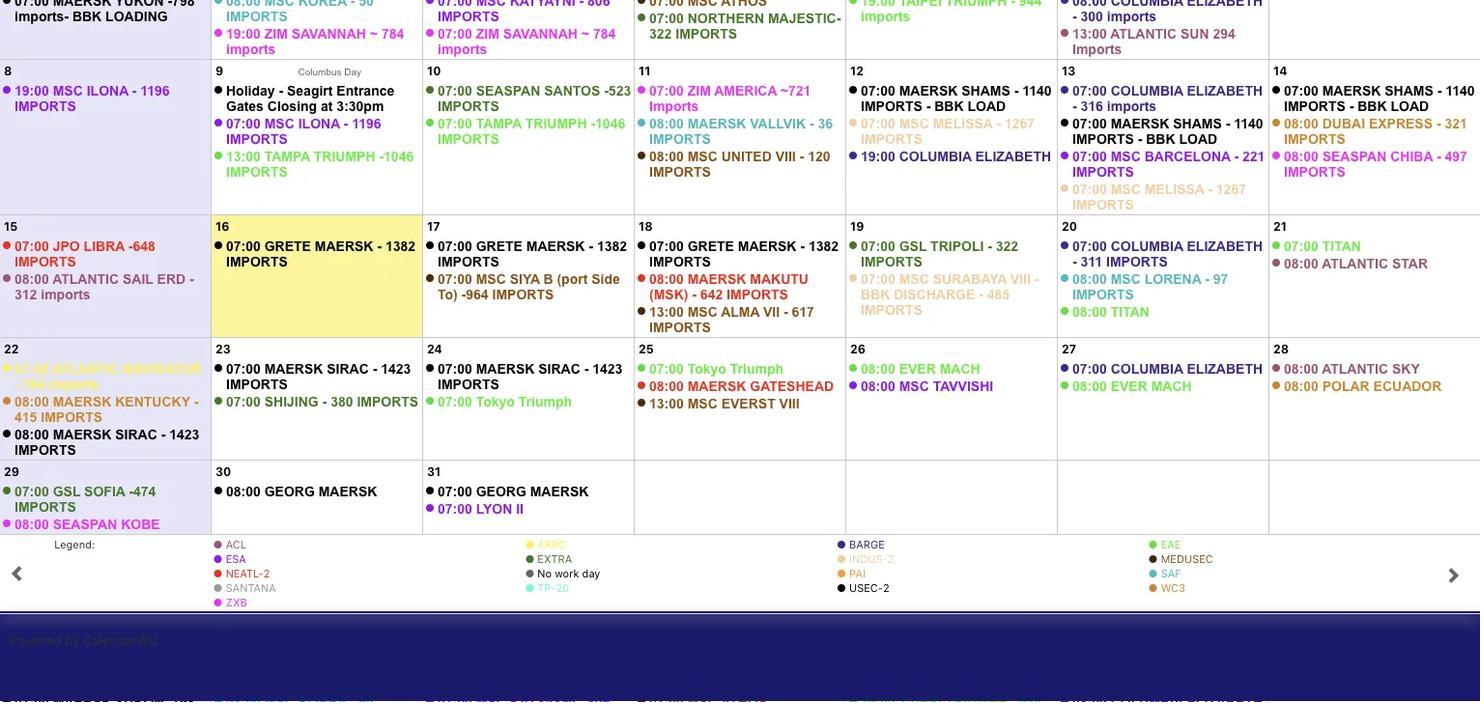 Task type: vqa. For each thing, say whether or not it's contained in the screenshot.
the bottommost THE SEASPAN
yes



Task type: locate. For each thing, give the bounding box(es) containing it.
eae
[[1161, 538, 1181, 551]]

1 horizontal spatial ilona
[[298, 116, 340, 131]]

2 horizontal spatial load
[[1391, 99, 1429, 114]]

1 vertical spatial gsl
[[53, 484, 80, 499]]

grete up siya at the left top of page
[[476, 239, 523, 254]]

0 horizontal spatial sirac
[[115, 427, 157, 442]]

0 horizontal spatial ilona
[[87, 83, 128, 98]]

0 horizontal spatial 07:00 maersk shams - 1140 imports - bbk load
[[861, 83, 1052, 114]]

0 horizontal spatial 08:00 ever mach link
[[861, 361, 981, 376]]

msc inside 07:00 msc barcelona - 221 imports
[[1111, 149, 1141, 164]]

2 horizontal spatial shams
[[1385, 83, 1434, 98]]

imports inside 07:00 msc ilona - 1196 imports
[[226, 131, 288, 146]]

1 horizontal spatial 1046
[[595, 116, 625, 131]]

0 vertical spatial 07:00 msc melissa - 1267 imports
[[861, 116, 1035, 146]]

msc inside 07:00 msc siya b (port side to) -964 imports
[[476, 272, 506, 287]]

imports inside 07:00 zim america ~721 imports
[[649, 99, 699, 114]]

1 784 from the left
[[382, 26, 404, 41]]

columbia down 13:00 atlantic sun 294 imports
[[1111, 83, 1183, 98]]

msc down 08:00 maersk gateshead link
[[688, 396, 718, 411]]

1 vertical spatial 07:00 msc melissa - 1267 imports
[[1073, 182, 1247, 212]]

1 savannah from the left
[[292, 26, 366, 41]]

msc
[[264, 0, 295, 8], [476, 0, 506, 8], [53, 83, 83, 98], [264, 116, 295, 131], [899, 116, 929, 131], [688, 149, 718, 164], [1111, 149, 1141, 164], [1111, 182, 1141, 197], [476, 272, 506, 287], [899, 272, 929, 287], [1111, 272, 1141, 287], [688, 304, 718, 319], [899, 379, 929, 394], [688, 396, 718, 411]]

imports down taipei
[[861, 9, 911, 24]]

0 vertical spatial imports
[[1073, 42, 1122, 57]]

msc down the 642
[[688, 304, 718, 319]]

0 vertical spatial triumph
[[946, 0, 1007, 8]]

tokyo up "08:00 maersk gateshead"
[[688, 361, 727, 376]]

0 horizontal spatial ever
[[899, 361, 936, 376]]

08:00 inside 08:00 dubai express - 321 imports
[[1284, 116, 1319, 131]]

1 horizontal spatial 1196
[[352, 116, 381, 131]]

- inside 19:00 taipei triumph - 944 imports
[[1011, 0, 1016, 8]]

extra
[[538, 553, 572, 565]]

1 horizontal spatial titan
[[1323, 239, 1361, 254]]

3 1382 from the left
[[809, 239, 839, 254]]

0 vertical spatial melissa
[[933, 116, 993, 131]]

ilona down 07:00 maersk yukon -798 imports- bbk loading
[[87, 83, 128, 98]]

1 horizontal spatial 322
[[996, 239, 1019, 254]]

viii for everst
[[779, 396, 800, 411]]

07:00 msc surabaya viii - bbk discharge - 485 imports
[[861, 272, 1039, 317]]

1267 for the rightmost 07:00 msc melissa - 1267 imports "link"
[[1216, 182, 1247, 197]]

07:00 inside 07:00 msc siya b (port side to) -964 imports
[[438, 272, 472, 287]]

07:00 maersk shams - 1140 imports - bbk load up 19:00 columbia elizabeth link
[[861, 83, 1052, 114]]

imports inside 19:00 msc ilona - 1196 imports
[[14, 99, 76, 114]]

shams up 19:00 columbia elizabeth
[[962, 83, 1011, 98]]

0 vertical spatial 2
[[888, 553, 894, 565]]

georg
[[264, 484, 315, 499], [476, 484, 526, 499]]

~ down 806
[[582, 26, 589, 41]]

mach down 07:00 columbia elizabeth link
[[1152, 379, 1192, 394]]

maersk up shijing
[[264, 361, 323, 376]]

imports up holiday
[[226, 42, 276, 57]]

ilona
[[87, 83, 128, 98], [298, 116, 340, 131]]

13:00 for 13:00 msc alma vii - 617 imports
[[649, 304, 684, 319]]

2 07:00 grete maersk - 1382 imports from the left
[[438, 239, 627, 269]]

shams up express
[[1385, 83, 1434, 98]]

08:00 ever mach link down 07:00 columbia elizabeth link
[[1073, 379, 1192, 394]]

alma
[[721, 304, 760, 319]]

0 horizontal spatial gsl
[[53, 484, 80, 499]]

siya
[[510, 272, 540, 287]]

1196 for 19:00 msc ilona - 1196 imports
[[140, 83, 170, 98]]

2 horizontal spatial 1382
[[809, 239, 839, 254]]

19:00 msc ilona - 1196 imports
[[14, 83, 170, 114]]

msc up 19:00 columbia elizabeth link
[[899, 116, 929, 131]]

msc up discharge
[[899, 272, 929, 287]]

tampa for 13:00
[[264, 149, 310, 164]]

07:00 tokyo triumph
[[649, 361, 784, 376], [438, 394, 572, 409]]

1 vertical spatial 322
[[996, 239, 1019, 254]]

784 up entrance
[[382, 26, 404, 41]]

07:00 grete maersk - 1382 imports up 08:00 maersk makutu (msk) - 642 imports link
[[649, 239, 839, 269]]

1423 for 07:00 tokyo triumph
[[593, 361, 623, 376]]

load up express
[[1391, 99, 1429, 114]]

0 horizontal spatial 1140
[[1023, 83, 1052, 98]]

0 horizontal spatial grete
[[264, 239, 311, 254]]

load for melissa
[[968, 99, 1006, 114]]

1 vertical spatial 1196
[[352, 116, 381, 131]]

19:00 for 19:00 columbia elizabeth
[[861, 149, 896, 164]]

0 horizontal spatial 784
[[382, 26, 404, 41]]

19:00 zim savannah ~ 784 imports link
[[226, 26, 404, 57]]

atlantic
[[1110, 26, 1177, 41], [1322, 256, 1389, 271], [52, 272, 119, 287], [52, 361, 119, 376], [1322, 361, 1389, 376]]

08:00 for 08:00 maersk gateshead link
[[649, 379, 684, 394]]

imports inside 19:00 taipei triumph - 944 imports
[[861, 9, 911, 24]]

bbk right the imports-
[[72, 9, 102, 24]]

- inside '08:00 msc lorena - 97 imports'
[[1205, 272, 1210, 287]]

grete down 13:00 tampa triumph -1046 imports link
[[264, 239, 311, 254]]

maersk up the 642
[[688, 272, 746, 287]]

08:00 for 08:00 ever mach link to the right
[[1073, 379, 1107, 394]]

seaspan up 07:00 tampa triumph -1046 imports link
[[476, 83, 541, 98]]

07:00 maersk shams - 1140 imports - bbk load up express
[[1284, 83, 1475, 114]]

13:00 for 13:00 msc everst viii
[[649, 396, 684, 411]]

1382
[[385, 239, 416, 254], [597, 239, 627, 254], [809, 239, 839, 254]]

1 horizontal spatial tampa
[[476, 116, 522, 131]]

tp-
[[538, 582, 556, 594]]

1 vertical spatial ever
[[1111, 379, 1148, 394]]

1 grete from the left
[[264, 239, 311, 254]]

07:00 inside 07:00 columbia elizabeth - 316 imports
[[1073, 83, 1107, 98]]

sofia
[[84, 484, 125, 499]]

08:00 for the 08:00 maersk vallvik - 36 imports link
[[649, 116, 684, 131]]

311
[[1081, 254, 1103, 269]]

3:30pm
[[337, 99, 384, 114]]

1 vertical spatial 07:00 tokyo triumph
[[438, 394, 572, 409]]

star
[[1392, 256, 1428, 271]]

triumph left 944
[[946, 0, 1007, 8]]

08:00 inside 08:00 msc korea - 50 imports
[[226, 0, 261, 8]]

imports inside 07:00 msc siya b (port side to) -964 imports
[[492, 287, 554, 302]]

1 horizontal spatial 08:00 ever mach link
[[1073, 379, 1192, 394]]

08:00 msc tavvishi
[[861, 379, 994, 394]]

side
[[592, 272, 620, 287]]

1 vertical spatial triumph
[[525, 116, 587, 131]]

07:00 inside 07:00 tampa triumph -1046 imports
[[438, 116, 472, 131]]

- inside 07:00 gsl sofia -474 imports
[[129, 484, 133, 499]]

sirac for -
[[327, 361, 369, 376]]

08:00 atlantic sky
[[1284, 361, 1420, 376]]

zim down 07:00 msc katyayni - 806 imports link
[[476, 26, 499, 41]]

0 vertical spatial ever
[[899, 361, 936, 376]]

kobe
[[121, 517, 160, 532]]

1046 for 07:00 tampa triumph -1046 imports
[[595, 116, 625, 131]]

13:00 msc alma vii - 617 imports
[[649, 304, 815, 335]]

1 vertical spatial titan
[[1111, 304, 1150, 319]]

melissa down "07:00 msc barcelona - 221 imports" "link"
[[1145, 182, 1204, 197]]

07:00 northern majestic- 322 imports link
[[649, 11, 841, 41]]

msc for 13:00 msc everst viii link
[[688, 396, 718, 411]]

0 horizontal spatial seaspan
[[53, 517, 117, 532]]

powered by calendarwiz
[[10, 633, 159, 648]]

maersk up 19:00 columbia elizabeth
[[899, 83, 958, 98]]

784
[[382, 26, 404, 41], [593, 26, 616, 41]]

2 07:00 maersk sirac - 1423 imports link from the left
[[438, 361, 623, 392]]

titan up 08:00 atlantic star
[[1323, 239, 1361, 254]]

viii inside 07:00 msc surabaya viii - bbk discharge - 485 imports
[[1011, 272, 1031, 287]]

08:00 maersk kentucky - 415 imports link
[[14, 394, 198, 425]]

1 vertical spatial 1267
[[1216, 182, 1247, 197]]

viii inside 08:00 msc united viii - 120 imports
[[776, 149, 796, 164]]

maersk
[[53, 0, 111, 8], [899, 83, 958, 98], [1323, 83, 1381, 98], [688, 116, 746, 131], [1111, 116, 1170, 131], [315, 239, 373, 254], [526, 239, 585, 254], [738, 239, 797, 254], [688, 272, 746, 287], [264, 361, 323, 376], [476, 361, 535, 376], [688, 379, 746, 394], [53, 394, 111, 409], [53, 427, 111, 442], [319, 484, 377, 499], [530, 484, 589, 499]]

0 horizontal spatial 07:00 maersk sirac - 1423 imports
[[226, 361, 411, 392]]

617
[[792, 304, 815, 319]]

ever
[[899, 361, 936, 376], [1111, 379, 1148, 394]]

784 inside 07:00 zim savannah ~ 784 imports
[[593, 26, 616, 41]]

acl
[[226, 538, 246, 551]]

2 horizontal spatial 07:00 grete maersk - 1382 imports link
[[649, 239, 839, 269]]

13:00 inside '13:00 tampa triumph -1046 imports'
[[226, 149, 261, 164]]

grete up 08:00 maersk makutu (msk) - 642 imports link
[[688, 239, 734, 254]]

07:00 maersk shams - 1140 imports - bbk load up barcelona
[[1073, 116, 1264, 146]]

08:00 ever mach
[[861, 361, 981, 376], [1073, 379, 1192, 394]]

0 vertical spatial 07:00 msc melissa - 1267 imports link
[[861, 116, 1035, 146]]

2 horizontal spatial sirac
[[538, 361, 581, 376]]

07:00 lyon ii link
[[438, 502, 524, 517]]

20 up 08:00 titan link
[[1062, 219, 1077, 233]]

07:00 inside 07:00 northern majestic- 322 imports
[[649, 11, 684, 26]]

1423 down kentucky on the left of page
[[169, 427, 199, 442]]

13:00 down gates
[[226, 149, 261, 164]]

tampa inside 07:00 tampa triumph -1046 imports
[[476, 116, 522, 131]]

1 horizontal spatial 07:00 grete maersk - 1382 imports link
[[438, 239, 627, 269]]

0 horizontal spatial tampa
[[264, 149, 310, 164]]

13:00 inside 13:00 msc alma vii - 617 imports
[[649, 304, 684, 319]]

msc for 07:00 msc katyayni - 806 imports link
[[476, 0, 506, 8]]

shams up barcelona
[[1173, 116, 1222, 131]]

shijing
[[264, 394, 319, 409]]

1 horizontal spatial ever
[[1111, 379, 1148, 394]]

0 horizontal spatial 08:00 ever mach
[[861, 361, 981, 376]]

07:00 tokyo triumph down "24"
[[438, 394, 572, 409]]

sail
[[123, 272, 153, 287]]

georg for 08:00
[[264, 484, 315, 499]]

columbia up 13:00 atlantic sun 294 imports
[[1111, 0, 1183, 8]]

07:00 maersk sirac - 1423 imports up '07:00 shijing - 380 imports' link
[[226, 361, 411, 392]]

19:00 inside 19:00 zim savannah ~ 784 imports
[[226, 26, 261, 41]]

07:00 tokyo triumph link up "08:00 maersk gateshead"
[[649, 361, 784, 376]]

1 horizontal spatial grete
[[476, 239, 523, 254]]

07:00 inside 07:00 atlantic navigator - 164 imports
[[14, 361, 49, 376]]

titan down '08:00 msc lorena - 97 imports'
[[1111, 304, 1150, 319]]

0 horizontal spatial 322
[[649, 26, 672, 41]]

savannah for katyayni
[[503, 26, 578, 41]]

vii
[[763, 304, 780, 319]]

1 vertical spatial 2
[[264, 567, 270, 580]]

elizabeth inside the 08:00 columbia elizabeth - 300 imports
[[1187, 0, 1263, 8]]

1 vertical spatial triumph
[[519, 394, 572, 409]]

bbk inside 07:00 msc surabaya viii - bbk discharge - 485 imports
[[861, 287, 890, 302]]

19:00 columbia elizabeth link
[[861, 149, 1051, 164]]

imports inside 07:00 jpo libra -648 imports
[[14, 254, 76, 269]]

sky
[[1392, 361, 1420, 376]]

viii down gateshead
[[779, 396, 800, 411]]

07:00 grete maersk - 1382 imports up siya at the left top of page
[[438, 239, 627, 269]]

08:00 for 08:00 maersk makutu (msk) - 642 imports link
[[649, 272, 684, 287]]

07:00 grete maersk - 1382 imports down 13:00 tampa triumph -1046 imports link
[[226, 239, 416, 269]]

zim
[[264, 26, 288, 41], [476, 26, 499, 41], [688, 83, 711, 98]]

2 784 from the left
[[593, 26, 616, 41]]

0 vertical spatial 1267
[[1005, 116, 1035, 131]]

1 horizontal spatial 07:00 grete maersk - 1382 imports
[[438, 239, 627, 269]]

07:00 maersk shams - 1140 imports - bbk load link
[[861, 83, 1052, 114], [1284, 83, 1475, 114], [1073, 116, 1264, 146]]

imports for 07:00 columbia elizabeth - 316 imports
[[1107, 99, 1157, 114]]

gsl inside 07:00 gsl tripoli - 322 imports
[[899, 239, 927, 254]]

08:00 inside the 08:00 columbia elizabeth - 300 imports
[[1073, 0, 1107, 8]]

2 07:00 maersk sirac - 1423 imports from the left
[[438, 361, 623, 392]]

imports right 164
[[49, 377, 99, 392]]

944
[[1019, 0, 1042, 8]]

msc down closing
[[264, 116, 295, 131]]

viii left the 120
[[776, 149, 796, 164]]

2 vertical spatial viii
[[779, 396, 800, 411]]

savannah down korea
[[292, 26, 366, 41]]

0 horizontal spatial mach
[[940, 361, 981, 376]]

08:00 for the topmost 08:00 ever mach link
[[861, 361, 896, 376]]

0 horizontal spatial tokyo
[[476, 394, 515, 409]]

titan for 07:00 titan
[[1323, 239, 1361, 254]]

497
[[1445, 149, 1468, 164]]

zim inside 07:00 zim america ~721 imports
[[688, 83, 711, 98]]

0 vertical spatial gsl
[[899, 239, 927, 254]]

784 inside 19:00 zim savannah ~ 784 imports
[[382, 26, 404, 41]]

atlantic down 08:00 columbia elizabeth - 300 imports link
[[1110, 26, 1177, 41]]

08:00 inside 08:00 msc united viii - 120 imports
[[649, 149, 684, 164]]

imports
[[1073, 42, 1122, 57], [649, 99, 699, 114]]

07:00 inside 07:00 gsl sofia -474 imports
[[14, 484, 49, 499]]

08:00 msc lorena - 97 imports link
[[1073, 272, 1229, 302]]

1423 for 07:00 shijing - 380 imports
[[381, 361, 411, 376]]

savannah for korea
[[292, 26, 366, 41]]

msc inside 13:00 msc alma vii - 617 imports
[[688, 304, 718, 319]]

0 horizontal spatial triumph
[[314, 149, 375, 164]]

0 vertical spatial tokyo
[[688, 361, 727, 376]]

arrc
[[538, 538, 566, 551]]

columbia inside 07:00 columbia elizabeth - 311 imports
[[1111, 239, 1183, 254]]

maersk up 13:00 msc everst viii
[[688, 379, 746, 394]]

america
[[714, 83, 777, 98]]

1046 inside '13:00 tampa triumph -1046 imports'
[[384, 149, 414, 164]]

triumph inside 07:00 tampa triumph -1046 imports
[[525, 116, 587, 131]]

mach
[[940, 361, 981, 376], [1152, 379, 1192, 394]]

imports inside 07:00 gsl tripoli - 322 imports
[[861, 254, 923, 269]]

1140 down 944
[[1023, 83, 1052, 98]]

discharge
[[894, 287, 975, 302]]

2 horizontal spatial triumph
[[946, 0, 1007, 8]]

maersk down 07:00 zim america ~721 imports
[[688, 116, 746, 131]]

1 horizontal spatial shams
[[1173, 116, 1222, 131]]

1 horizontal spatial mach
[[1152, 379, 1192, 394]]

13
[[1062, 64, 1076, 77]]

imports inside 08:00 maersk vallvik - 36 imports
[[649, 131, 711, 146]]

2 horizontal spatial zim
[[688, 83, 711, 98]]

columbia down 08:00 titan link
[[1111, 361, 1183, 376]]

13:00 for 13:00 tampa triumph -1046 imports
[[226, 149, 261, 164]]

2 down indus-2
[[883, 582, 890, 594]]

19:00 inside 19:00 msc ilona - 1196 imports
[[14, 83, 49, 98]]

1 horizontal spatial melissa
[[1145, 182, 1204, 197]]

2 for usec-
[[883, 582, 890, 594]]

bbk up 26
[[861, 287, 890, 302]]

07:00 maersk shams - 1140 imports - bbk load for melissa
[[861, 83, 1052, 114]]

2
[[888, 553, 894, 565], [264, 567, 270, 580], [883, 582, 890, 594]]

784 for 19:00 zim savannah ~ 784 imports
[[382, 26, 404, 41]]

07:00 grete maersk - 1382 imports link down 13:00 tampa triumph -1046 imports link
[[226, 239, 416, 269]]

grete for 08:00 maersk makutu (msk) - 642 imports
[[688, 239, 734, 254]]

2 horizontal spatial 1423
[[593, 361, 623, 376]]

- inside 07:00 seaspan santos -523 imports
[[604, 83, 609, 98]]

07:00 titan link
[[1284, 239, 1361, 254]]

maersk down 13:00 tampa triumph -1046 imports link
[[315, 239, 373, 254]]

no work day
[[538, 567, 600, 580]]

~ for 07:00 msc katyayni - 806 imports
[[582, 26, 589, 41]]

seaspan down '08:00 dubai express - 321 imports' link at right top
[[1323, 149, 1387, 164]]

2 1382 from the left
[[597, 239, 627, 254]]

seaspan inside 08:00 seaspan chiba - 497 imports
[[1323, 149, 1387, 164]]

08:00 georg maersk link
[[226, 484, 377, 499]]

msc left tavvishi
[[899, 379, 929, 394]]

gates
[[226, 99, 264, 114]]

1 georg from the left
[[264, 484, 315, 499]]

1 vertical spatial tokyo
[[476, 394, 515, 409]]

melissa
[[933, 116, 993, 131], [1145, 182, 1204, 197]]

1046 down 3:30pm on the left
[[384, 149, 414, 164]]

triumph down 07:00 msc ilona - 1196 imports
[[314, 149, 375, 164]]

1 horizontal spatial 784
[[593, 26, 616, 41]]

1196 for 07:00 msc ilona - 1196 imports
[[352, 116, 381, 131]]

19:00 for 19:00 msc ilona - 1196 imports
[[14, 83, 49, 98]]

322
[[649, 26, 672, 41], [996, 239, 1019, 254]]

korea
[[298, 0, 347, 8]]

atlantic down 07:00 jpo libra -648 imports link
[[52, 272, 119, 287]]

msc for the 08:00 msc korea - 50 imports link at left
[[264, 0, 295, 8]]

1 ~ from the left
[[370, 26, 378, 41]]

msc inside '08:00 msc lorena - 97 imports'
[[1111, 272, 1141, 287]]

164
[[23, 377, 45, 392]]

07:00 grete maersk - 1382 imports for 08:00 maersk makutu (msk) - 642 imports
[[649, 239, 839, 269]]

- inside 07:00 msc ilona - 1196 imports
[[344, 116, 348, 131]]

1 vertical spatial seaspan
[[1323, 149, 1387, 164]]

1267
[[1005, 116, 1035, 131], [1216, 182, 1247, 197]]

07:00 msc melissa - 1267 imports down "07:00 msc barcelona - 221 imports" "link"
[[1073, 182, 1247, 212]]

07:00 inside 07:00 maersk yukon -798 imports- bbk loading
[[14, 0, 49, 8]]

07:00 grete maersk - 1382 imports link for 08:00
[[649, 239, 839, 269]]

07:00 maersk sirac - 1423 imports down 07:00 msc siya b (port side to) -964 imports
[[438, 361, 623, 392]]

elizabeth inside 07:00 columbia elizabeth - 311 imports
[[1187, 239, 1263, 254]]

19:00 left taipei
[[861, 0, 896, 8]]

08:00 ever mach down 07:00 columbia elizabeth link
[[1073, 379, 1192, 394]]

0 horizontal spatial 20
[[556, 582, 569, 594]]

holiday - seagirt entrance gates closing at 3:30pm
[[226, 83, 395, 114]]

07:00 maersk shams - 1140 imports - bbk load link up express
[[1284, 83, 1475, 114]]

tp-20
[[538, 582, 569, 594]]

08:00 inside 08:00 maersk makutu (msk) - 642 imports
[[649, 272, 684, 287]]

0 vertical spatial 07:00 tokyo triumph link
[[649, 361, 784, 376]]

380
[[331, 394, 353, 409]]

tokyo for bottommost 07:00 tokyo triumph 'link'
[[476, 394, 515, 409]]

0 vertical spatial 1046
[[595, 116, 625, 131]]

gsl left sofia at the bottom left of the page
[[53, 484, 80, 499]]

1 horizontal spatial sirac
[[327, 361, 369, 376]]

13:00 down 25
[[649, 396, 684, 411]]

0 horizontal spatial 1382
[[385, 239, 416, 254]]

1 1382 from the left
[[385, 239, 416, 254]]

imports inside 07:00 tampa triumph -1046 imports
[[438, 131, 499, 146]]

1 horizontal spatial zim
[[476, 26, 499, 41]]

everst
[[722, 396, 776, 411]]

viii
[[776, 149, 796, 164], [1011, 272, 1031, 287], [779, 396, 800, 411]]

1046 down '523'
[[595, 116, 625, 131]]

savannah inside 19:00 zim savannah ~ 784 imports
[[292, 26, 366, 41]]

1 horizontal spatial 1382
[[597, 239, 627, 254]]

maersk up dubai
[[1323, 83, 1381, 98]]

(port
[[557, 272, 588, 287]]

2 horizontal spatial 07:00 grete maersk - 1382 imports
[[649, 239, 839, 269]]

316
[[1081, 99, 1103, 114]]

0 horizontal spatial 07:00 msc melissa - 1267 imports
[[861, 116, 1035, 146]]

07:00 grete maersk - 1382 imports link up 08:00 maersk makutu (msk) - 642 imports link
[[649, 239, 839, 269]]

0 vertical spatial titan
[[1323, 239, 1361, 254]]

- inside 07:00 msc katyayni - 806 imports
[[579, 0, 584, 8]]

atlantic up 08:00 polar ecuador
[[1322, 361, 1389, 376]]

07:00 maersk sirac - 1423 imports link up '07:00 shijing - 380 imports' link
[[226, 361, 411, 392]]

07:00 inside 07:00 msc katyayni - 806 imports
[[438, 0, 472, 8]]

2 georg from the left
[[476, 484, 526, 499]]

13:00 for 13:00 atlantic sun 294 imports
[[1073, 26, 1107, 41]]

08:00 seaspan kobe
[[14, 517, 160, 532]]

savannah inside 07:00 zim savannah ~ 784 imports
[[503, 26, 578, 41]]

19:00 inside 19:00 taipei triumph - 944 imports
[[861, 0, 896, 8]]

0 horizontal spatial 07:00 grete maersk - 1382 imports
[[226, 239, 416, 269]]

08:00 for 08:00 atlantic star link
[[1284, 256, 1319, 271]]

3 07:00 grete maersk - 1382 imports link from the left
[[649, 239, 839, 269]]

tampa inside '13:00 tampa triumph -1046 imports'
[[264, 149, 310, 164]]

msc inside 07:00 msc surabaya viii - bbk discharge - 485 imports
[[899, 272, 929, 287]]

1423 down side
[[593, 361, 623, 376]]

08:00 ever mach link
[[861, 361, 981, 376], [1073, 379, 1192, 394]]

maersk up the imports-
[[53, 0, 111, 8]]

neatl-2
[[226, 567, 270, 580]]

24
[[427, 342, 442, 356]]

07:00 maersk shams - 1140 imports - bbk load link up barcelona
[[1073, 116, 1264, 146]]

0 horizontal spatial titan
[[1111, 304, 1150, 319]]

zim for 08:00
[[264, 26, 288, 41]]

14
[[1274, 64, 1288, 77]]

07:00 maersk shams - 1140 imports - bbk load link for melissa
[[861, 83, 1052, 114]]

2 horizontal spatial 1140
[[1446, 83, 1475, 98]]

msc for the 19:00 msc ilona - 1196 imports link
[[53, 83, 83, 98]]

0 vertical spatial tampa
[[476, 116, 522, 131]]

1 07:00 maersk sirac - 1423 imports link from the left
[[226, 361, 411, 392]]

0 horizontal spatial shams
[[962, 83, 1011, 98]]

08:00 inside 08:00 seaspan chiba - 497 imports
[[1284, 149, 1319, 164]]

calendarwiz
[[83, 633, 159, 648]]

08:00 inside "08:00 maersk sirac - 1423 imports"
[[14, 427, 49, 442]]

07:00 maersk sirac - 1423 imports link for -
[[226, 361, 411, 392]]

0 vertical spatial 08:00 ever mach link
[[861, 361, 981, 376]]

2 grete from the left
[[476, 239, 523, 254]]

columbia for 07:00 columbia elizabeth - 316 imports
[[1111, 83, 1183, 98]]

imports inside 13:00 atlantic sun 294 imports
[[1073, 42, 1122, 57]]

3 07:00 grete maersk - 1382 imports from the left
[[649, 239, 839, 269]]

ilona for 07:00
[[298, 116, 340, 131]]

mach up tavvishi
[[940, 361, 981, 376]]

0 horizontal spatial 1196
[[140, 83, 170, 98]]

msc down "07:00 msc barcelona - 221 imports" "link"
[[1111, 182, 1141, 197]]

1 vertical spatial melissa
[[1145, 182, 1204, 197]]

~ down 50 at the left of the page
[[370, 26, 378, 41]]

19:00 for 19:00 zim savannah ~ 784 imports
[[226, 26, 261, 41]]

maersk down 08:00 maersk kentucky - 415 imports link
[[53, 427, 111, 442]]

08:00 inside '08:00 msc lorena - 97 imports'
[[1073, 272, 1107, 287]]

07:00 maersk sirac - 1423 imports link for triumph
[[438, 361, 623, 392]]

triumph up 07:00 georg maersk link
[[519, 394, 572, 409]]

1 horizontal spatial triumph
[[525, 116, 587, 131]]

seaspan inside 07:00 seaspan santos -523 imports
[[476, 83, 541, 98]]

1 vertical spatial 20
[[556, 582, 569, 594]]

- inside the 08:00 columbia elizabeth - 300 imports
[[1073, 9, 1077, 24]]

0 horizontal spatial ~
[[370, 26, 378, 41]]

07:00 inside 07:00 columbia elizabeth - 311 imports
[[1073, 239, 1107, 254]]

imports inside 07:00 msc barcelona - 221 imports
[[1073, 164, 1134, 179]]

07:00 maersk shams - 1140 imports - bbk load link up 19:00 columbia elizabeth link
[[861, 83, 1052, 114]]

elizabeth for 07:00 columbia elizabeth
[[1187, 361, 1263, 376]]

08:00 ever mach up 08:00 msc tavvishi "link"
[[861, 361, 981, 376]]

- inside 07:00 columbia elizabeth - 311 imports
[[1073, 254, 1077, 269]]

1 07:00 grete maersk - 1382 imports link from the left
[[226, 239, 416, 269]]

0 vertical spatial seaspan
[[476, 83, 541, 98]]

- inside 13:00 msc alma vii - 617 imports
[[784, 304, 788, 319]]

imports for 07:00 zim savannah ~ 784 imports
[[438, 42, 487, 57]]

saf
[[1161, 567, 1181, 580]]

312
[[14, 287, 37, 302]]

1 horizontal spatial 07:00 msc melissa - 1267 imports
[[1073, 182, 1247, 212]]

07:00 maersk sirac - 1423 imports link down 07:00 msc siya b (port side to) -964 imports
[[438, 361, 623, 392]]

imports inside 08:00 seaspan chiba - 497 imports
[[1284, 164, 1346, 179]]

13:00 tampa triumph -1046 imports
[[226, 149, 414, 179]]

1 07:00 maersk sirac - 1423 imports from the left
[[226, 361, 411, 392]]

imports up 10
[[438, 42, 487, 57]]

imports down 300
[[1073, 42, 1122, 57]]

maersk up makutu
[[738, 239, 797, 254]]

1196 down loading
[[140, 83, 170, 98]]

1423 inside "08:00 maersk sirac - 1423 imports"
[[169, 427, 199, 442]]

atlantic inside 07:00 atlantic navigator - 164 imports
[[52, 361, 119, 376]]

msc down the imports-
[[53, 83, 83, 98]]

at
[[321, 99, 333, 114]]

0 horizontal spatial 07:00 maersk sirac - 1423 imports link
[[226, 361, 411, 392]]

0 vertical spatial 07:00 tokyo triumph
[[649, 361, 784, 376]]

1382 for 08:00 maersk makutu (msk) - 642 imports
[[809, 239, 839, 254]]

elizabeth inside 07:00 columbia elizabeth - 316 imports
[[1187, 83, 1263, 98]]

9
[[215, 64, 223, 77]]

imports inside the 08:00 columbia elizabeth - 300 imports
[[1107, 9, 1157, 24]]

21
[[1274, 219, 1287, 233]]

zim down 08:00 msc korea - 50 imports
[[264, 26, 288, 41]]

bbk up 19:00 columbia elizabeth link
[[935, 99, 964, 114]]

2 ~ from the left
[[582, 26, 589, 41]]

0 horizontal spatial load
[[968, 99, 1006, 114]]

1 vertical spatial 07:00 msc melissa - 1267 imports link
[[1073, 182, 1247, 212]]

1 horizontal spatial 1140
[[1234, 116, 1264, 131]]

13:00 down (msk)
[[649, 304, 684, 319]]

0 horizontal spatial 1423
[[169, 427, 199, 442]]

1 vertical spatial imports
[[649, 99, 699, 114]]

viii for united
[[776, 149, 796, 164]]

grete for 07:00 msc siya b (port side to) -964 imports
[[476, 239, 523, 254]]

powered by calendarwiz link
[[10, 628, 159, 653]]

08:00 inside 08:00 maersk kentucky - 415 imports
[[14, 394, 49, 409]]

784 down 806
[[593, 26, 616, 41]]

msc inside 08:00 msc korea - 50 imports
[[264, 0, 295, 8]]

08:00 for '08:00 dubai express - 321 imports' link at right top
[[1284, 116, 1319, 131]]

3 grete from the left
[[688, 239, 734, 254]]

msc inside 19:00 msc ilona - 1196 imports
[[53, 83, 83, 98]]

08:00 ever mach link up 08:00 msc tavvishi "link"
[[861, 361, 981, 376]]

tokyo for top 07:00 tokyo triumph 'link'
[[688, 361, 727, 376]]

1 vertical spatial 08:00 ever mach
[[1073, 379, 1192, 394]]

2 up santana
[[264, 567, 270, 580]]

2 savannah from the left
[[503, 26, 578, 41]]

gsl left tripoli at right top
[[899, 239, 927, 254]]

20
[[1062, 219, 1077, 233], [556, 582, 569, 594]]

0 vertical spatial 322
[[649, 26, 672, 41]]

melissa for the rightmost 07:00 msc melissa - 1267 imports "link"
[[1145, 182, 1204, 197]]

08:00 msc lorena - 97 imports
[[1073, 272, 1229, 302]]

19:00 up holiday
[[226, 26, 261, 41]]

07:00 grete maersk - 1382 imports link up siya at the left top of page
[[438, 239, 627, 269]]

2 07:00 grete maersk - 1382 imports link from the left
[[438, 239, 627, 269]]



Task type: describe. For each thing, give the bounding box(es) containing it.
13:00 msc everst viii link
[[649, 396, 800, 411]]

08:00 polar ecuador link
[[1284, 379, 1442, 394]]

07:00 maersk sirac - 1423 imports for -
[[226, 361, 411, 392]]

13:00 msc alma vii - 617 imports link
[[649, 304, 815, 335]]

bbk up '08:00 dubai express - 321 imports' link at right top
[[1358, 99, 1387, 114]]

titan for 08:00 titan
[[1111, 304, 1150, 319]]

legend:
[[54, 538, 95, 551]]

07:00 inside 07:00 zim america ~721 imports
[[649, 83, 684, 98]]

triumph for 13:00 tampa triumph -1046 imports
[[314, 149, 375, 164]]

barcelona
[[1145, 149, 1231, 164]]

08:00 columbia elizabeth - 300 imports link
[[1073, 0, 1263, 24]]

tavvishi
[[933, 379, 994, 394]]

go to november 2023 image
[[1445, 569, 1479, 578]]

zim for 07:00
[[476, 26, 499, 41]]

columbia for 07:00 columbia elizabeth
[[1111, 361, 1183, 376]]

- inside 07:00 maersk yukon -798 imports- bbk loading
[[168, 0, 172, 8]]

523
[[609, 83, 631, 98]]

07:00 msc siya b (port side to) -964 imports
[[438, 272, 620, 302]]

2 for indus-
[[888, 553, 894, 565]]

1140 for 07:00 msc melissa - 1267 imports
[[1023, 83, 1052, 98]]

07:00 msc barcelona - 221 imports link
[[1073, 149, 1265, 179]]

08:00 for 08:00 msc lorena - 97 imports link
[[1073, 272, 1107, 287]]

maersk down "964"
[[476, 361, 535, 376]]

08:00 atlantic sail erd - 312 imports
[[14, 272, 194, 302]]

imports for 08:00 columbia elizabeth - 300 imports
[[1107, 9, 1157, 24]]

seaspan for santos
[[476, 83, 541, 98]]

atlantic for navigator
[[52, 361, 119, 376]]

120
[[808, 149, 831, 164]]

08:00 for 08:00 maersk sirac - 1423 imports link in the left bottom of the page
[[14, 427, 49, 442]]

08:00 maersk sirac - 1423 imports
[[14, 427, 199, 458]]

- inside "08:00 maersk sirac - 1423 imports"
[[161, 427, 166, 442]]

maersk inside 08:00 maersk makutu (msk) - 642 imports
[[688, 272, 746, 287]]

1 horizontal spatial load
[[1179, 131, 1218, 146]]

maersk inside 08:00 maersk vallvik - 36 imports
[[688, 116, 746, 131]]

07:00 inside 07:00 seaspan santos -523 imports
[[438, 83, 472, 98]]

closing
[[267, 99, 317, 114]]

1 horizontal spatial 07:00 maersk shams - 1140 imports - bbk load link
[[1073, 116, 1264, 146]]

- inside 08:00 msc korea - 50 imports
[[350, 0, 355, 8]]

maersk down 07:00 columbia elizabeth - 316 imports link
[[1111, 116, 1170, 131]]

08:00 dubai express - 321 imports link
[[1284, 116, 1468, 146]]

imports inside 13:00 msc alma vii - 617 imports
[[649, 320, 711, 335]]

1 horizontal spatial 20
[[1062, 219, 1077, 233]]

bbk up 07:00 msc barcelona - 221 imports
[[1146, 131, 1176, 146]]

08:00 msc korea - 50 imports link
[[226, 0, 374, 24]]

- inside 19:00 msc ilona - 1196 imports
[[132, 83, 137, 98]]

vallvik
[[750, 116, 806, 131]]

atlantic for sky
[[1322, 361, 1389, 376]]

07:00 atlantic navigator - 164 imports
[[14, 361, 202, 392]]

08:00 atlantic star
[[1284, 256, 1428, 271]]

07:00 grete maersk - 1382 imports for 07:00 msc siya b (port side to) -964 imports
[[438, 239, 627, 269]]

bbk inside 07:00 maersk yukon -798 imports- bbk loading
[[72, 9, 102, 24]]

50
[[359, 0, 374, 8]]

imports for 19:00 zim savannah ~ 784 imports
[[226, 42, 276, 57]]

08:00 msc united viii - 120 imports
[[649, 149, 831, 179]]

imports inside 08:00 dubai express - 321 imports
[[1284, 131, 1346, 146]]

8
[[4, 64, 12, 77]]

26
[[850, 342, 866, 356]]

ever for the topmost 08:00 ever mach link
[[899, 361, 936, 376]]

08:00 for 08:00 titan link
[[1073, 304, 1107, 319]]

08:00 maersk makutu (msk) - 642 imports link
[[649, 272, 809, 302]]

by
[[65, 633, 79, 648]]

07:00 maersk yukon -798 imports- bbk loading link
[[14, 0, 195, 24]]

08:00 for 08:00 msc tavvishi "link"
[[861, 379, 896, 394]]

maersk inside 08:00 maersk kentucky - 415 imports
[[53, 394, 111, 409]]

imports inside 08:00 maersk kentucky - 415 imports
[[41, 410, 102, 425]]

08:00 for 08:00 seaspan kobe link on the bottom of the page
[[14, 517, 49, 532]]

964
[[466, 287, 489, 302]]

- inside 08:00 dubai express - 321 imports
[[1437, 116, 1441, 131]]

columbia for 19:00 columbia elizabeth
[[899, 149, 972, 164]]

taipei
[[899, 0, 942, 8]]

1 horizontal spatial 07:00 maersk shams - 1140 imports - bbk load
[[1073, 116, 1264, 146]]

07:00 inside 07:00 msc barcelona - 221 imports
[[1073, 149, 1107, 164]]

321
[[1445, 116, 1468, 131]]

1 horizontal spatial triumph
[[730, 361, 784, 376]]

esa
[[226, 553, 246, 565]]

gsl for tripoli
[[899, 239, 927, 254]]

08:00 for the 08:00 polar ecuador "link"
[[1284, 379, 1319, 394]]

08:00 maersk gateshead
[[649, 379, 834, 394]]

08:00 ever mach for the topmost 08:00 ever mach link
[[861, 361, 981, 376]]

ecuador
[[1374, 379, 1442, 394]]

07:00 maersk shams - 1140 imports - bbk load link for express
[[1284, 83, 1475, 114]]

melissa for 07:00 msc melissa - 1267 imports "link" to the top
[[933, 116, 993, 131]]

784 for 07:00 zim savannah ~ 784 imports
[[593, 26, 616, 41]]

holiday - seagirt entrance gates closing at 3:30pm link
[[226, 83, 395, 114]]

07:00 northern majestic- 322 imports
[[649, 11, 841, 41]]

221
[[1243, 149, 1265, 164]]

07:00 shijing - 380 imports link
[[226, 394, 419, 409]]

entrance
[[337, 83, 395, 98]]

imports for 07:00
[[649, 99, 699, 114]]

msc for 07:00 msc siya b (port side to) -964 imports link
[[476, 272, 506, 287]]

maersk inside 07:00 maersk yukon -798 imports- bbk loading
[[53, 0, 111, 8]]

navigator
[[123, 361, 202, 376]]

322 inside 07:00 northern majestic- 322 imports
[[649, 26, 672, 41]]

2 for neatl-
[[264, 567, 270, 580]]

triumph for 07:00 tampa triumph -1046 imports
[[525, 116, 587, 131]]

imports inside 07:00 seaspan santos -523 imports
[[438, 99, 499, 114]]

tampa for 07:00
[[476, 116, 522, 131]]

elizabeth for 19:00 columbia elizabeth
[[976, 149, 1051, 164]]

imports for 19:00 taipei triumph - 944 imports
[[861, 9, 911, 24]]

- inside 08:00 seaspan chiba - 497 imports
[[1437, 149, 1441, 164]]

08:00 seaspan kobe link
[[14, 517, 160, 532]]

642
[[700, 287, 723, 302]]

northern
[[688, 11, 764, 26]]

07:00 msc melissa - 1267 imports for 07:00 msc melissa - 1267 imports "link" to the top
[[861, 116, 1035, 146]]

seaspan for chiba
[[1323, 149, 1387, 164]]

19:00 for 19:00 taipei triumph - 944 imports
[[861, 0, 896, 8]]

12
[[850, 64, 864, 77]]

- inside 08:00 atlantic sail erd - 312 imports
[[189, 272, 194, 287]]

elizabeth for 07:00 columbia elizabeth - 316 imports
[[1187, 83, 1263, 98]]

msc for 07:00 msc melissa - 1267 imports "link" to the top
[[899, 116, 929, 131]]

maersk up arrc
[[530, 484, 589, 499]]

msc for 08:00 msc united viii - 120 imports link
[[688, 149, 718, 164]]

08:00 for 08:00 seaspan chiba - 497 imports link
[[1284, 149, 1319, 164]]

1267 for 07:00 msc melissa - 1267 imports "link" to the top
[[1005, 116, 1035, 131]]

07:00 gsl tripoli - 322 imports
[[861, 239, 1019, 269]]

columbus day
[[298, 66, 362, 77]]

08:00 for 08:00 maersk kentucky - 415 imports link
[[14, 394, 49, 409]]

07:00 maersk sirac - 1423 imports for triumph
[[438, 361, 623, 392]]

elizabeth for 07:00 columbia elizabeth - 311 imports
[[1187, 239, 1263, 254]]

07:00 columbia elizabeth - 316 imports
[[1073, 83, 1263, 114]]

imports inside 08:00 atlantic sail erd - 312 imports
[[41, 287, 90, 302]]

07:00 inside 07:00 jpo libra -648 imports
[[14, 239, 49, 254]]

798
[[172, 0, 195, 8]]

- inside 07:00 columbia elizabeth - 316 imports
[[1073, 99, 1077, 114]]

07:00 georg maersk link
[[438, 484, 589, 499]]

- inside 07:00 atlantic navigator - 164 imports
[[14, 377, 19, 392]]

surabaya
[[933, 272, 1007, 287]]

imports inside 08:00 msc korea - 50 imports
[[226, 9, 288, 24]]

08:00 msc united viii - 120 imports link
[[649, 149, 831, 179]]

07:00 seaspan santos -523 imports link
[[438, 83, 631, 114]]

07:00 tampa triumph -1046 imports
[[438, 116, 625, 146]]

36
[[818, 116, 833, 131]]

19:00 columbia elizabeth
[[861, 149, 1051, 164]]

07:00 inside 07:00 msc surabaya viii - bbk discharge - 485 imports
[[861, 272, 896, 287]]

- inside 08:00 maersk makutu (msk) - 642 imports
[[692, 287, 697, 302]]

07:00 inside 07:00 msc ilona - 1196 imports
[[226, 116, 261, 131]]

08:00 ever mach for 08:00 ever mach link to the right
[[1073, 379, 1192, 394]]

07:00 msc surabaya viii - bbk discharge - 485 imports link
[[861, 272, 1039, 317]]

imports for 07:00 atlantic navigator - 164 imports
[[49, 377, 99, 392]]

08:00 maersk makutu (msk) - 642 imports
[[649, 272, 809, 302]]

07:00 msc melissa - 1267 imports for the rightmost 07:00 msc melissa - 1267 imports "link"
[[1073, 182, 1247, 212]]

07:00 inside 07:00 zim savannah ~ 784 imports
[[438, 26, 472, 41]]

columbia for 07:00 columbia elizabeth - 311 imports
[[1111, 239, 1183, 254]]

imports inside 07:00 gsl sofia -474 imports
[[14, 500, 76, 515]]

~ for 08:00 msc korea - 50 imports
[[370, 26, 378, 41]]

sirac for triumph
[[538, 361, 581, 376]]

msc for 07:00 msc surabaya viii - bbk discharge - 485 imports link
[[899, 272, 929, 287]]

19:00 zim savannah ~ 784 imports
[[226, 26, 404, 57]]

1140 for 08:00 dubai express - 321 imports
[[1446, 83, 1475, 98]]

- inside 08:00 maersk kentucky - 415 imports
[[194, 394, 198, 409]]

- inside 08:00 maersk vallvik - 36 imports
[[810, 116, 814, 131]]

imports inside 07:00 msc surabaya viii - bbk discharge - 485 imports
[[861, 302, 923, 317]]

katyayni
[[510, 0, 576, 8]]

zxb
[[226, 596, 247, 609]]

gsl for sofia
[[53, 484, 80, 499]]

elizabeth for 08:00 columbia elizabeth - 300 imports
[[1187, 0, 1263, 8]]

msc for the rightmost 07:00 msc melissa - 1267 imports "link"
[[1111, 182, 1141, 197]]

08:00 for "08:00 georg maersk" link
[[226, 484, 261, 499]]

msc for 08:00 msc lorena - 97 imports link
[[1111, 272, 1141, 287]]

322 inside 07:00 gsl tripoli - 322 imports
[[996, 239, 1019, 254]]

usec-
[[849, 582, 883, 594]]

08:00 polar ecuador
[[1284, 379, 1442, 394]]

08:00 seaspan chiba - 497 imports link
[[1284, 149, 1468, 179]]

648
[[133, 239, 155, 254]]

0 horizontal spatial 07:00 tokyo triumph
[[438, 394, 572, 409]]

georg for 07:00
[[476, 484, 526, 499]]

08:00 maersk gateshead link
[[649, 379, 834, 394]]

07:00 gsl sofia -474 imports link
[[14, 484, 156, 515]]

1 horizontal spatial 07:00 msc melissa - 1267 imports link
[[1073, 182, 1247, 212]]

imports inside 07:00 northern majestic- 322 imports
[[676, 26, 737, 41]]

msc for 13:00 msc alma vii - 617 imports 'link'
[[688, 304, 718, 319]]

07:00 titan
[[1284, 239, 1361, 254]]

- inside 07:00 msc barcelona - 221 imports
[[1235, 149, 1239, 164]]

ever for 08:00 ever mach link to the right
[[1111, 379, 1148, 394]]

atlantic for star
[[1322, 256, 1389, 271]]

columbus
[[298, 66, 342, 77]]

imports inside "08:00 maersk sirac - 1423 imports"
[[14, 443, 76, 458]]

maersk inside "08:00 maersk sirac - 1423 imports"
[[53, 427, 111, 442]]

maersk up b
[[526, 239, 585, 254]]

imports inside '08:00 msc lorena - 97 imports'
[[1073, 287, 1134, 302]]

07:00 msc barcelona - 221 imports
[[1073, 149, 1265, 179]]

17
[[427, 219, 440, 233]]

imports inside 08:00 maersk makutu (msk) - 642 imports
[[727, 287, 788, 302]]

- inside holiday - seagirt entrance gates closing at 3:30pm
[[279, 83, 283, 98]]

07:00 msc katyayni - 806 imports link
[[438, 0, 610, 24]]

415
[[14, 410, 37, 425]]

08:00 for 08:00 msc united viii - 120 imports link
[[649, 149, 684, 164]]

08:00 for 08:00 columbia elizabeth - 300 imports link
[[1073, 0, 1107, 8]]

msc for 07:00 msc ilona - 1196 imports 'link'
[[264, 116, 295, 131]]

- inside '13:00 tampa triumph -1046 imports'
[[379, 149, 384, 164]]

columbia for 08:00 columbia elizabeth - 300 imports
[[1111, 0, 1183, 8]]

07:00 columbia elizabeth link
[[1073, 361, 1263, 376]]

474
[[133, 484, 156, 499]]

08:00 columbia elizabeth - 300 imports
[[1073, 0, 1263, 24]]

1382 for 07:00 msc siya b (port side to) -964 imports
[[597, 239, 627, 254]]

07:00 georg maersk
[[438, 484, 589, 499]]

08:00 georg maersk
[[226, 484, 377, 499]]

07:00 maersk shams - 1140 imports - bbk load for express
[[1284, 83, 1475, 114]]

806
[[588, 0, 610, 8]]

- inside 08:00 msc united viii - 120 imports
[[800, 149, 804, 164]]

maersk down 380 at left
[[319, 484, 377, 499]]

medusec
[[1161, 553, 1213, 565]]

08:00 maersk sirac - 1423 imports link
[[14, 427, 199, 458]]

08:00 for 08:00 atlantic sail erd - 312 imports link
[[14, 272, 49, 287]]

07:00 msc ilona - 1196 imports
[[226, 116, 381, 146]]

imports inside 07:00 msc katyayni - 806 imports
[[438, 9, 499, 24]]

- inside 07:00 jpo libra -648 imports
[[128, 239, 133, 254]]

go to september 2023 image
[[1, 567, 35, 577]]

1 vertical spatial 07:00 tokyo triumph link
[[438, 394, 572, 409]]

08:00 titan
[[1073, 304, 1150, 319]]

gateshead
[[750, 379, 834, 394]]

07:00 shijing - 380 imports
[[226, 394, 419, 409]]

1046 for 13:00 tampa triumph -1046 imports
[[384, 149, 414, 164]]

07:00 seaspan santos -523 imports
[[438, 83, 631, 114]]

1 horizontal spatial 07:00 tokyo triumph
[[649, 361, 784, 376]]

barge
[[849, 538, 885, 551]]

07:00 inside 07:00 gsl tripoli - 322 imports
[[861, 239, 896, 254]]

- inside 07:00 gsl tripoli - 322 imports
[[988, 239, 992, 254]]

viii for surabaya
[[1011, 272, 1031, 287]]

13:00 msc everst viii
[[649, 396, 800, 411]]

santos
[[544, 83, 600, 98]]

1 07:00 grete maersk - 1382 imports from the left
[[226, 239, 416, 269]]

imports inside 08:00 msc united viii - 120 imports
[[649, 164, 711, 179]]

indus-
[[849, 553, 888, 565]]

msc for "07:00 msc barcelona - 221 imports" "link"
[[1111, 149, 1141, 164]]

sirac inside "08:00 maersk sirac - 1423 imports"
[[115, 427, 157, 442]]

22
[[4, 342, 19, 356]]

- inside 07:00 tampa triumph -1046 imports
[[591, 116, 595, 131]]

imports inside 07:00 columbia elizabeth - 311 imports
[[1106, 254, 1168, 269]]

santana
[[226, 582, 276, 594]]

08:00 for the 08:00 msc korea - 50 imports link at left
[[226, 0, 261, 8]]

- inside 07:00 msc siya b (port side to) -964 imports
[[462, 287, 466, 302]]

imports inside '13:00 tampa triumph -1046 imports'
[[226, 164, 288, 179]]



